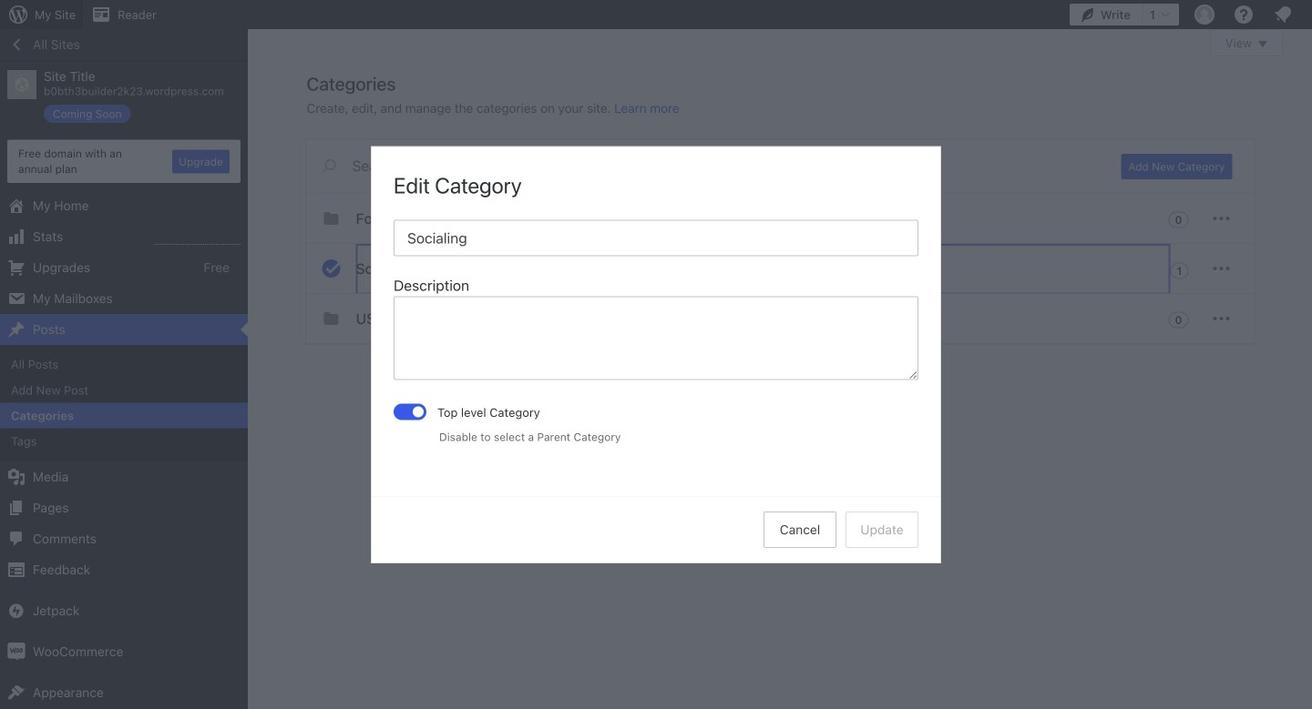 Task type: vqa. For each thing, say whether or not it's contained in the screenshot.
Toggle menu image associated with Folder image
yes



Task type: describe. For each thing, give the bounding box(es) containing it.
help image
[[1233, 4, 1255, 26]]

toggle menu image for usc image
[[1211, 308, 1232, 330]]

3 list item from the top
[[1304, 273, 1312, 359]]

manage your notifications image
[[1272, 4, 1294, 26]]

toggle menu image for folder 'icon'
[[1211, 208, 1232, 230]]



Task type: locate. For each thing, give the bounding box(es) containing it.
0 vertical spatial toggle menu image
[[1211, 208, 1232, 230]]

None text field
[[394, 296, 919, 380]]

highest hourly views 0 image
[[154, 233, 241, 245]]

dialog
[[372, 147, 940, 563]]

folder image
[[320, 208, 342, 230]]

4 list item from the top
[[1304, 359, 1312, 426]]

img image
[[7, 643, 26, 661]]

toggle menu image
[[1211, 208, 1232, 230], [1211, 308, 1232, 330]]

toggle menu image up toggle menu image
[[1211, 208, 1232, 230]]

New Category Name text field
[[394, 220, 919, 256]]

2 list item from the top
[[1304, 188, 1312, 273]]

row
[[307, 194, 1254, 344]]

1 list item from the top
[[1304, 93, 1312, 159]]

1 vertical spatial toggle menu image
[[1211, 308, 1232, 330]]

1 toggle menu image from the top
[[1211, 208, 1232, 230]]

update your profile, personal settings, and more image
[[1194, 4, 1216, 26]]

2 toggle menu image from the top
[[1211, 308, 1232, 330]]

usc image
[[320, 308, 342, 330]]

toggle menu image down toggle menu image
[[1211, 308, 1232, 330]]

main content
[[307, 29, 1283, 344]]

closed image
[[1258, 41, 1268, 47]]

group
[[394, 275, 919, 386]]

toggle menu image
[[1211, 258, 1232, 280]]

socialing image
[[320, 258, 342, 280]]

None search field
[[307, 139, 1099, 192]]

list item
[[1304, 93, 1312, 159], [1304, 188, 1312, 273], [1304, 273, 1312, 359], [1304, 359, 1312, 426]]



